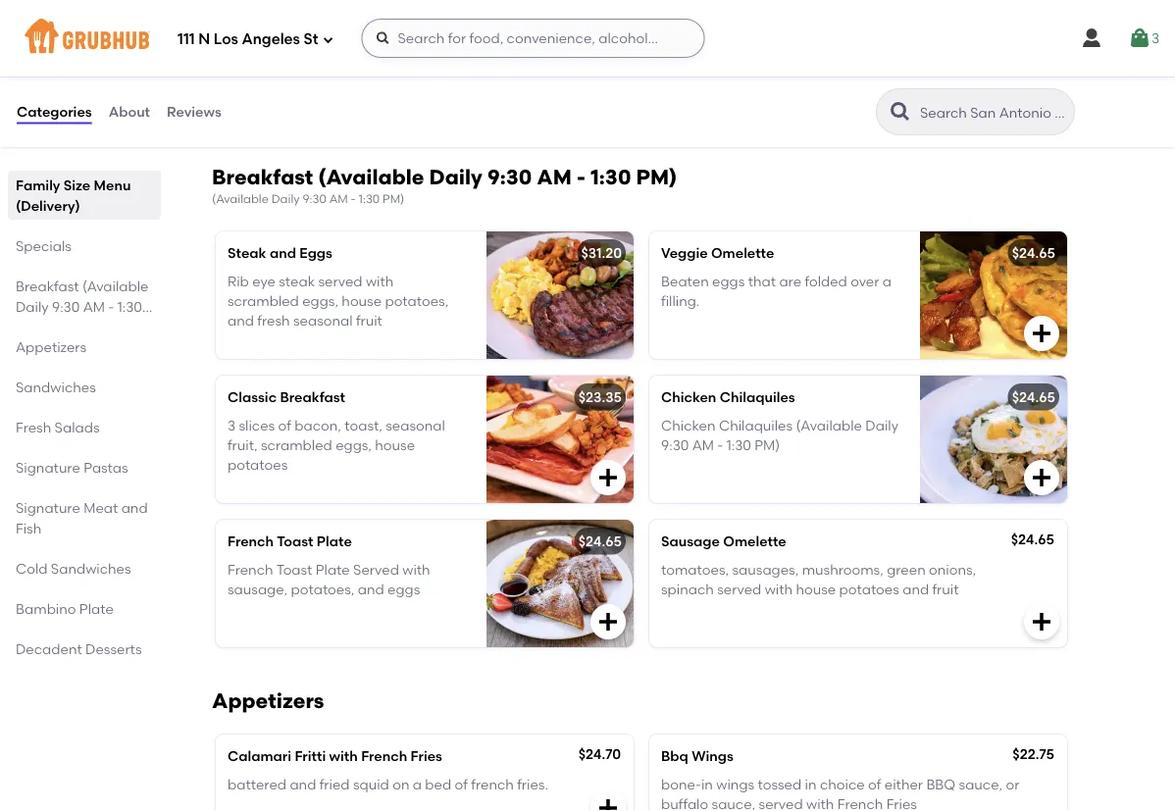 Task type: locate. For each thing, give the bounding box(es) containing it.
plate inside french toast plate  served with sausage, potatoes, and eggs
[[316, 561, 350, 578]]

rib right prime
[[704, 20, 726, 36]]

0 horizontal spatial seasonal
[[293, 313, 353, 329]]

0 horizontal spatial sauce,
[[712, 796, 756, 812]]

family
[[16, 177, 60, 193]]

0 horizontal spatial svg image
[[322, 34, 334, 46]]

1 vertical spatial fruit
[[933, 581, 959, 598]]

- inside breakfast (available daily 9:30 am - 1:30 pm) appetizers
[[108, 298, 114, 315]]

and inside french toast plate  served with sausage, potatoes, and eggs
[[358, 581, 385, 598]]

veggie
[[662, 245, 708, 262]]

cold sandwiches
[[16, 560, 131, 577]]

about
[[109, 103, 150, 120]]

1 horizontal spatial fruit
[[933, 581, 959, 598]]

9:30 inside the chicken chilaquiles  (available daily 9:30 am - 1:30 pm)
[[662, 437, 689, 454]]

1 vertical spatial fries
[[887, 796, 918, 812]]

wings
[[717, 776, 755, 793]]

0 vertical spatial signature
[[16, 459, 80, 476]]

reviews
[[167, 103, 222, 120]]

toast inside french toast plate  served with sausage, potatoes, and eggs
[[277, 561, 312, 578]]

potatoes down fruit,
[[228, 457, 288, 474]]

chicken inside the chicken chilaquiles  (available daily 9:30 am - 1:30 pm)
[[662, 417, 716, 434]]

with right steak
[[366, 273, 394, 289]]

tomato
[[312, 87, 362, 104]]

0 horizontal spatial potatoes
[[228, 457, 288, 474]]

toast
[[277, 534, 314, 550], [277, 561, 312, 578]]

0 horizontal spatial appetizers
[[16, 339, 86, 355]]

and down green
[[903, 581, 930, 598]]

$24.65 for chicken chilaquiles  (available daily 9:30 am - 1:30 pm)
[[1013, 389, 1056, 406]]

signature inside tab
[[16, 459, 80, 476]]

either
[[885, 776, 924, 793]]

and inside signature meat and fish
[[121, 500, 148, 516]]

served down eggs on the left top
[[318, 273, 363, 289]]

potatoes,
[[299, 67, 363, 84], [385, 293, 449, 309], [291, 581, 355, 598]]

seasonal inside 'rib eye steak served with scrambled eggs, house potatoes, and fresh seasonal fruit'
[[293, 313, 353, 329]]

0 vertical spatial a
[[883, 273, 892, 289]]

in
[[702, 776, 713, 793], [805, 776, 817, 793]]

french inside bone-in wings tossed in choice of either bbq sauce, or buffalo sauce, served with french fries
[[838, 796, 884, 812]]

toast up french toast plate  served with sausage, potatoes, and eggs at the bottom left of the page
[[277, 534, 314, 550]]

1 vertical spatial chilaquiles
[[719, 417, 793, 434]]

2 vertical spatial plate
[[79, 601, 114, 617]]

rib
[[704, 20, 726, 36], [228, 273, 249, 289]]

3
[[1152, 30, 1160, 46], [228, 417, 236, 434]]

1:30
[[591, 165, 632, 190], [359, 192, 380, 206], [117, 298, 142, 315], [727, 437, 752, 454]]

0 vertical spatial appetizers
[[16, 339, 86, 355]]

1 horizontal spatial a
[[883, 273, 892, 289]]

2 chicken from the top
[[662, 417, 716, 434]]

signature up fish
[[16, 500, 80, 516]]

1 vertical spatial potatoes,
[[385, 293, 449, 309]]

0 horizontal spatial fries
[[411, 748, 443, 765]]

classic breakfast
[[228, 389, 345, 406]]

0 vertical spatial toast
[[277, 534, 314, 550]]

family size menu (delivery) tab
[[16, 175, 153, 216]]

1 vertical spatial eggs,
[[336, 437, 372, 454]]

1 horizontal spatial in
[[805, 776, 817, 793]]

1 vertical spatial a
[[413, 776, 422, 793]]

steak
[[279, 273, 315, 289]]

and down sauteed
[[365, 87, 391, 104]]

of inside the "3 slices of bacon, toast, seasonal fruit, scrambled eggs, house potatoes"
[[278, 417, 291, 434]]

seasonal
[[293, 313, 353, 329], [386, 417, 445, 434]]

fries
[[411, 748, 443, 765], [887, 796, 918, 812]]

toast down french toast plate
[[277, 561, 312, 578]]

0 vertical spatial rib
[[704, 20, 726, 36]]

1 vertical spatial toast
[[277, 561, 312, 578]]

0 vertical spatial potatoes
[[228, 457, 288, 474]]

rack
[[321, 20, 355, 36]]

fruit right fresh
[[356, 313, 383, 329]]

breakfast inside breakfast (available daily 9:30 am - 1:30 pm) appetizers
[[16, 278, 79, 294]]

fruit,
[[228, 437, 258, 454]]

3 inside the "3 slices of bacon, toast, seasonal fruit, scrambled eggs, house potatoes"
[[228, 417, 236, 434]]

1 vertical spatial plate
[[316, 561, 350, 578]]

chilaquiles inside the chicken chilaquiles  (available daily 9:30 am - 1:30 pm)
[[719, 417, 793, 434]]

chilaquiles for chicken chilaquiles  (available daily 9:30 am - 1:30 pm)
[[719, 417, 793, 434]]

eggs down served
[[388, 581, 420, 598]]

with inside 'rib eye steak served with scrambled eggs, house potatoes, and fresh seasonal fruit'
[[366, 273, 394, 289]]

of left either at the bottom
[[869, 776, 882, 793]]

1 horizontal spatial sauce,
[[959, 776, 1003, 793]]

1 horizontal spatial eggs
[[713, 273, 745, 289]]

bacon,
[[295, 417, 342, 434]]

categories button
[[16, 77, 93, 147]]

of down classic breakfast
[[278, 417, 291, 434]]

with inside tomatoes, sausages, mushrooms, green onions, spinach served with house potatoes and fruit
[[765, 581, 793, 598]]

of right the bed
[[455, 776, 468, 793]]

sauce,
[[959, 776, 1003, 793], [712, 796, 756, 812]]

of inside bone-in wings tossed in choice of either bbq sauce, or buffalo sauce, served with french fries
[[869, 776, 882, 793]]

1 horizontal spatial potatoes
[[840, 581, 900, 598]]

0 horizontal spatial fruit
[[356, 313, 383, 329]]

steak and eggs
[[228, 245, 333, 262]]

svg image for 3 slices of bacon, toast, seasonal fruit, scrambled eggs, house potatoes
[[597, 466, 620, 490]]

1 vertical spatial breakfast
[[16, 278, 79, 294]]

0 vertical spatial fruit
[[356, 313, 383, 329]]

svg image
[[1081, 27, 1104, 50], [375, 30, 391, 46], [1031, 322, 1054, 346], [597, 466, 620, 490], [1031, 466, 1054, 490], [1031, 611, 1054, 634], [597, 797, 620, 812]]

breakfast down specials
[[16, 278, 79, 294]]

seared
[[228, 47, 275, 64]]

about button
[[108, 77, 151, 147]]

chilaquiles up the chicken chilaquiles  (available daily 9:30 am - 1:30 pm)
[[720, 389, 796, 406]]

or
[[1007, 776, 1020, 793]]

categories
[[17, 103, 92, 120]]

in right tossed
[[805, 776, 817, 793]]

signature inside signature meat and fish
[[16, 500, 80, 516]]

with right served
[[403, 561, 431, 578]]

toast for french toast plate
[[277, 534, 314, 550]]

-
[[577, 165, 586, 190], [351, 192, 356, 206], [108, 298, 114, 315], [718, 437, 724, 454]]

seasonal down steak
[[293, 313, 353, 329]]

served down sausages,
[[718, 581, 762, 598]]

house inside 'rib eye steak served with scrambled eggs, house potatoes, and fresh seasonal fruit'
[[342, 293, 382, 309]]

3 inside button
[[1152, 30, 1160, 46]]

pastas
[[84, 459, 128, 476]]

0 horizontal spatial rib
[[228, 273, 249, 289]]

sandwiches up bambino plate tab
[[51, 560, 131, 577]]

0 vertical spatial breakfast
[[212, 165, 313, 190]]

1 vertical spatial seasonal
[[386, 417, 445, 434]]

omelette up that
[[712, 245, 775, 262]]

0 vertical spatial scrambled
[[228, 293, 299, 309]]

house inside the "3 slices of bacon, toast, seasonal fruit, scrambled eggs, house potatoes"
[[375, 437, 415, 454]]

sauce, left or
[[959, 776, 1003, 793]]

2 in from the left
[[805, 776, 817, 793]]

2 vertical spatial house
[[796, 581, 836, 598]]

served down tossed
[[759, 796, 803, 812]]

sausage
[[662, 534, 720, 550]]

3 for 3
[[1152, 30, 1160, 46]]

potatoes down the mushrooms,
[[840, 581, 900, 598]]

1 vertical spatial signature
[[16, 500, 80, 516]]

1 vertical spatial sandwiches
[[51, 560, 131, 577]]

chilaquiles
[[720, 389, 796, 406], [719, 417, 793, 434]]

1 horizontal spatial seasonal
[[386, 417, 445, 434]]

with inside french toast plate  served with sausage, potatoes, and eggs
[[403, 561, 431, 578]]

fries down either at the bottom
[[887, 796, 918, 812]]

eggs
[[300, 245, 333, 262]]

fruit down onions,
[[933, 581, 959, 598]]

0 vertical spatial omelette
[[712, 245, 775, 262]]

0 vertical spatial chilaquiles
[[720, 389, 796, 406]]

eggs, down toast,
[[336, 437, 372, 454]]

3 button
[[1129, 21, 1160, 56]]

seasonal inside the "3 slices of bacon, toast, seasonal fruit, scrambled eggs, house potatoes"
[[386, 417, 445, 434]]

salads
[[55, 419, 100, 436]]

served
[[353, 561, 399, 578]]

0 vertical spatial sandwiches
[[16, 379, 96, 396]]

cold sandwiches tab
[[16, 558, 153, 579]]

breakfast for breakfast (available daily 9:30 am - 1:30 pm) (available daily 9:30 am - 1:30 pm)
[[212, 165, 313, 190]]

111
[[178, 31, 195, 48]]

with down choice
[[807, 796, 835, 812]]

served
[[511, 47, 555, 64], [318, 273, 363, 289], [718, 581, 762, 598], [759, 796, 803, 812]]

signature for signature meat and fish
[[16, 500, 80, 516]]

chops
[[317, 47, 357, 64]]

appetizers up calamari
[[212, 689, 324, 714]]

0 vertical spatial eggs
[[713, 273, 745, 289]]

that
[[749, 273, 776, 289]]

appetizers up the sandwiches tab
[[16, 339, 86, 355]]

1 vertical spatial house
[[375, 437, 415, 454]]

chicken
[[662, 389, 717, 406], [662, 417, 716, 434]]

breakfast inside breakfast (available daily 9:30 am - 1:30 pm) (available daily 9:30 am - 1:30 pm)
[[212, 165, 313, 190]]

french inside french toast plate  served with sausage, potatoes, and eggs
[[228, 561, 273, 578]]

0 vertical spatial seasonal
[[293, 313, 353, 329]]

seasonal right toast,
[[386, 417, 445, 434]]

omelette up sausages,
[[724, 534, 787, 550]]

a right over on the right top of page
[[883, 273, 892, 289]]

scrambled down the eye on the top of the page
[[228, 293, 299, 309]]

and down served
[[358, 581, 385, 598]]

calamari
[[228, 748, 292, 765]]

2 vertical spatial potatoes,
[[291, 581, 355, 598]]

0 vertical spatial plate
[[317, 534, 352, 550]]

wings
[[692, 748, 734, 765]]

plate up french toast plate  served with sausage, potatoes, and eggs at the bottom left of the page
[[317, 534, 352, 550]]

eggs down veggie omelette
[[713, 273, 745, 289]]

breakfast for breakfast (available daily 9:30 am - 1:30 pm) appetizers
[[16, 278, 79, 294]]

$24.65 for beaten eggs that are folded over a filling.
[[1013, 245, 1056, 262]]

0 horizontal spatial in
[[702, 776, 713, 793]]

(available inside the chicken chilaquiles  (available daily 9:30 am - 1:30 pm)
[[796, 417, 863, 434]]

a inside 'beaten eggs that are folded over a filling.'
[[883, 273, 892, 289]]

st
[[304, 31, 318, 48]]

with up asparagus,
[[414, 47, 442, 64]]

1 vertical spatial rib
[[228, 273, 249, 289]]

0 horizontal spatial 3
[[228, 417, 236, 434]]

1 vertical spatial omelette
[[724, 534, 787, 550]]

in left wings
[[702, 776, 713, 793]]

french toast plate image
[[487, 520, 634, 648]]

Search San Antonio Winery Los Angeles search field
[[919, 103, 1069, 122]]

and down seared
[[228, 87, 254, 104]]

and left fresh
[[228, 313, 254, 329]]

sausage,
[[228, 581, 288, 598]]

plate
[[317, 534, 352, 550], [316, 561, 350, 578], [79, 601, 114, 617]]

chicken chilaquiles image
[[921, 376, 1068, 504]]

signature meat and fish tab
[[16, 498, 153, 539]]

sandwiches up fresh salads at the bottom of page
[[16, 379, 96, 396]]

onions,
[[930, 561, 977, 578]]

desserts
[[85, 641, 142, 658]]

svg image
[[1129, 27, 1152, 50], [322, 34, 334, 46], [597, 611, 620, 634]]

scrambled down bacon,
[[261, 437, 333, 454]]

1 chicken from the top
[[662, 389, 717, 406]]

and right meat
[[121, 500, 148, 516]]

rib inside prime rib button
[[704, 20, 726, 36]]

beaten
[[662, 273, 709, 289]]

chicken down chicken chilaquiles
[[662, 417, 716, 434]]

1 horizontal spatial 3
[[1152, 30, 1160, 46]]

eggs, down steak
[[302, 293, 339, 309]]

1 vertical spatial potatoes
[[840, 581, 900, 598]]

sauteed
[[366, 67, 421, 84]]

daily inside breakfast (available daily 9:30 am - 1:30 pm) appetizers
[[16, 298, 49, 315]]

with up fried
[[329, 748, 358, 765]]

1 vertical spatial scrambled
[[261, 437, 333, 454]]

0 vertical spatial eggs,
[[302, 293, 339, 309]]

and inside tomatoes, sausages, mushrooms, green onions, spinach served with house potatoes and fruit
[[903, 581, 930, 598]]

n
[[198, 31, 210, 48]]

2 signature from the top
[[16, 500, 80, 516]]

0 horizontal spatial eggs
[[388, 581, 420, 598]]

breakfast up the steak
[[212, 165, 313, 190]]

sauce, down wings
[[712, 796, 756, 812]]

potatoes, inside seared lamb chops drizzled with balsamic served with mash potatoes, sauteed asparagus, carrots, and roasted tomato and mint jelly
[[299, 67, 363, 84]]

of right "rack"
[[358, 20, 372, 36]]

2 horizontal spatial svg image
[[1129, 27, 1152, 50]]

signature down fresh salads at the bottom of page
[[16, 459, 80, 476]]

1 vertical spatial 3
[[228, 417, 236, 434]]

eggs,
[[302, 293, 339, 309], [336, 437, 372, 454]]

appetizers
[[16, 339, 86, 355], [212, 689, 324, 714]]

0 vertical spatial 3
[[1152, 30, 1160, 46]]

1 vertical spatial chicken
[[662, 417, 716, 434]]

bambino plate tab
[[16, 599, 153, 619]]

pm) inside breakfast (available daily 9:30 am - 1:30 pm) appetizers
[[16, 319, 41, 336]]

(delivery)
[[16, 197, 80, 214]]

with down sausages,
[[765, 581, 793, 598]]

eggs
[[713, 273, 745, 289], [388, 581, 420, 598]]

breakfast up bacon,
[[280, 389, 345, 406]]

0 vertical spatial house
[[342, 293, 382, 309]]

carrots,
[[502, 67, 553, 84]]

of
[[358, 20, 372, 36], [278, 417, 291, 434], [455, 776, 468, 793], [869, 776, 882, 793]]

$24.65
[[1013, 245, 1056, 262], [1013, 389, 1056, 406], [1012, 532, 1055, 548], [579, 534, 622, 550]]

rib left the eye on the top of the page
[[228, 273, 249, 289]]

a right on
[[413, 776, 422, 793]]

1 signature from the top
[[16, 459, 80, 476]]

1 horizontal spatial rib
[[704, 20, 726, 36]]

1 vertical spatial appetizers
[[212, 689, 324, 714]]

filling.
[[662, 293, 700, 309]]

svg image inside 3 button
[[1129, 27, 1152, 50]]

am
[[537, 165, 572, 190], [329, 192, 348, 206], [83, 298, 105, 315], [693, 437, 715, 454]]

3 for 3 slices of bacon, toast, seasonal fruit, scrambled eggs, house potatoes
[[228, 417, 236, 434]]

toast for french toast plate  served with sausage, potatoes, and eggs
[[277, 561, 312, 578]]

1 horizontal spatial fries
[[887, 796, 918, 812]]

new
[[228, 20, 258, 36]]

plate left served
[[316, 561, 350, 578]]

pm)
[[637, 165, 678, 190], [383, 192, 405, 206], [16, 319, 41, 336], [755, 437, 781, 454]]

chicken right $23.35
[[662, 389, 717, 406]]

served up the carrots,
[[511, 47, 555, 64]]

chilaquiles down chicken chilaquiles
[[719, 417, 793, 434]]

decadent desserts tab
[[16, 639, 153, 660]]

0 vertical spatial sauce,
[[959, 776, 1003, 793]]

lamb
[[279, 47, 313, 64]]

scrambled
[[228, 293, 299, 309], [261, 437, 333, 454]]

fries.
[[517, 776, 549, 793]]

1 vertical spatial eggs
[[388, 581, 420, 598]]

0 vertical spatial potatoes,
[[299, 67, 363, 84]]

plate down cold sandwiches tab
[[79, 601, 114, 617]]

$24.70
[[579, 746, 621, 763]]

fries up the bed
[[411, 748, 443, 765]]

breakfast (available daily 9:30 am - 1:30 pm) tab
[[16, 276, 153, 336]]

0 vertical spatial chicken
[[662, 389, 717, 406]]



Task type: vqa. For each thing, say whether or not it's contained in the screenshot.
bottom $6
no



Task type: describe. For each thing, give the bounding box(es) containing it.
bone-in wings tossed in choice of either bbq sauce, or buffalo sauce, served with french fries
[[662, 776, 1020, 812]]

plate inside bambino plate tab
[[79, 601, 114, 617]]

roasted
[[257, 87, 309, 104]]

signature for signature pastas
[[16, 459, 80, 476]]

zealand
[[261, 20, 317, 36]]

mint
[[395, 87, 425, 104]]

veggie omelette image
[[921, 232, 1068, 359]]

svg image for battered and fried squid on a bed of french fries.
[[597, 797, 620, 812]]

plate for french toast plate  served with sausage, potatoes, and eggs
[[316, 561, 350, 578]]

chicken chilaquiles  (available daily 9:30 am - 1:30 pm)
[[662, 417, 899, 454]]

(available inside breakfast (available daily 9:30 am - 1:30 pm) appetizers
[[82, 278, 149, 294]]

choice
[[820, 776, 865, 793]]

tomatoes,
[[662, 561, 729, 578]]

1:30 inside the chicken chilaquiles  (available daily 9:30 am - 1:30 pm)
[[727, 437, 752, 454]]

appetizers tab
[[16, 337, 153, 357]]

size
[[64, 177, 91, 193]]

french toast plate
[[228, 534, 352, 550]]

toast,
[[345, 417, 383, 434]]

sausages,
[[733, 561, 799, 578]]

appetizers inside breakfast (available daily 9:30 am - 1:30 pm) appetizers
[[16, 339, 86, 355]]

eggs inside french toast plate  served with sausage, potatoes, and eggs
[[388, 581, 420, 598]]

angeles
[[242, 31, 300, 48]]

veggie omelette
[[662, 245, 775, 262]]

0 horizontal spatial a
[[413, 776, 422, 793]]

9:30 inside breakfast (available daily 9:30 am - 1:30 pm) appetizers
[[52, 298, 80, 315]]

with down seared
[[228, 67, 256, 84]]

- inside the chicken chilaquiles  (available daily 9:30 am - 1:30 pm)
[[718, 437, 724, 454]]

$31.20
[[581, 245, 622, 262]]

and inside 'rib eye steak served with scrambled eggs, house potatoes, and fresh seasonal fruit'
[[228, 313, 254, 329]]

new zealand rack of lamb
[[228, 20, 414, 36]]

fresh
[[257, 313, 290, 329]]

beaten eggs that are folded over a filling.
[[662, 273, 892, 309]]

tomatoes, sausages, mushrooms, green onions, spinach served with house potatoes and fruit
[[662, 561, 977, 598]]

mash
[[259, 67, 296, 84]]

chicken for chicken chilaquiles
[[662, 389, 717, 406]]

1 in from the left
[[702, 776, 713, 793]]

house inside tomatoes, sausages, mushrooms, green onions, spinach served with house potatoes and fruit
[[796, 581, 836, 598]]

daily inside the chicken chilaquiles  (available daily 9:30 am - 1:30 pm)
[[866, 417, 899, 434]]

Search for food, convenience, alcohol... search field
[[362, 19, 705, 58]]

specials tab
[[16, 236, 153, 256]]

french
[[471, 776, 514, 793]]

chicken for chicken chilaquiles  (available daily 9:30 am - 1:30 pm)
[[662, 417, 716, 434]]

menu
[[94, 177, 131, 193]]

am inside the chicken chilaquiles  (available daily 9:30 am - 1:30 pm)
[[693, 437, 715, 454]]

plate for french toast plate
[[317, 534, 352, 550]]

bbq wings
[[662, 748, 734, 765]]

111 n los angeles st
[[178, 31, 318, 48]]

$23.35
[[579, 389, 622, 406]]

eggs, inside 'rib eye steak served with scrambled eggs, house potatoes, and fresh seasonal fruit'
[[302, 293, 339, 309]]

asparagus,
[[424, 67, 499, 84]]

1:30 inside breakfast (available daily 9:30 am - 1:30 pm) appetizers
[[117, 298, 142, 315]]

steak and eggs image
[[487, 232, 634, 359]]

signature meat and fish
[[16, 500, 148, 537]]

sausage omelette
[[662, 534, 787, 550]]

omelette for eggs
[[712, 245, 775, 262]]

breakfast (available daily 9:30 am - 1:30 pm) appetizers
[[16, 278, 149, 355]]

fresh salads tab
[[16, 417, 153, 438]]

served inside bone-in wings tossed in choice of either bbq sauce, or buffalo sauce, served with french fries
[[759, 796, 803, 812]]

svg image for tomatoes, sausages, mushrooms, green onions, spinach served with house potatoes and fruit
[[1031, 611, 1054, 634]]

potatoes, inside french toast plate  served with sausage, potatoes, and eggs
[[291, 581, 355, 598]]

chicken chilaquiles
[[662, 389, 796, 406]]

0 vertical spatial fries
[[411, 748, 443, 765]]

signature pastas
[[16, 459, 128, 476]]

bambino plate
[[16, 601, 114, 617]]

and down fritti
[[290, 776, 316, 793]]

eggs inside 'beaten eggs that are folded over a filling.'
[[713, 273, 745, 289]]

and up steak
[[270, 245, 296, 262]]

signature pastas tab
[[16, 457, 153, 478]]

squid
[[353, 776, 389, 793]]

tossed
[[758, 776, 802, 793]]

eye
[[252, 273, 276, 289]]

3 slices of bacon, toast, seasonal fruit, scrambled eggs, house potatoes
[[228, 417, 445, 474]]

balsamic
[[446, 47, 507, 64]]

fruit inside 'rib eye steak served with scrambled eggs, house potatoes, and fresh seasonal fruit'
[[356, 313, 383, 329]]

sandwiches tab
[[16, 377, 153, 398]]

mushrooms,
[[803, 561, 884, 578]]

svg image for beaten eggs that are folded over a filling.
[[1031, 322, 1054, 346]]

fresh
[[16, 419, 51, 436]]

scrambled inside the "3 slices of bacon, toast, seasonal fruit, scrambled eggs, house potatoes"
[[261, 437, 333, 454]]

prime rib
[[662, 20, 726, 36]]

sandwiches inside tab
[[16, 379, 96, 396]]

fresh salads
[[16, 419, 100, 436]]

sandwiches inside tab
[[51, 560, 131, 577]]

specials
[[16, 238, 72, 254]]

french toast plate  served with sausage, potatoes, and eggs
[[228, 561, 431, 598]]

calamari fritti with french fries
[[228, 748, 443, 765]]

steak
[[228, 245, 267, 262]]

$45.50
[[577, 18, 621, 34]]

classic breakfast image
[[487, 376, 634, 504]]

reviews button
[[166, 77, 223, 147]]

am inside breakfast (available daily 9:30 am - 1:30 pm) appetizers
[[83, 298, 105, 315]]

are
[[780, 273, 802, 289]]

omelette for sausages,
[[724, 534, 787, 550]]

1 vertical spatial sauce,
[[712, 796, 756, 812]]

search icon image
[[889, 100, 913, 124]]

los
[[214, 31, 238, 48]]

seared lamb chops drizzled with balsamic served with mash potatoes, sauteed asparagus, carrots, and roasted tomato and mint jelly
[[228, 47, 555, 104]]

1 horizontal spatial appetizers
[[212, 689, 324, 714]]

1 horizontal spatial svg image
[[597, 611, 620, 634]]

family size menu (delivery)
[[16, 177, 131, 214]]

served inside 'rib eye steak served with scrambled eggs, house potatoes, and fresh seasonal fruit'
[[318, 273, 363, 289]]

potatoes inside the "3 slices of bacon, toast, seasonal fruit, scrambled eggs, house potatoes"
[[228, 457, 288, 474]]

lamb
[[375, 20, 414, 36]]

decadent
[[16, 641, 82, 658]]

bone-
[[662, 776, 702, 793]]

green
[[887, 561, 926, 578]]

slices
[[239, 417, 275, 434]]

main navigation navigation
[[0, 0, 1176, 77]]

rib inside 'rib eye steak served with scrambled eggs, house potatoes, and fresh seasonal fruit'
[[228, 273, 249, 289]]

classic
[[228, 389, 277, 406]]

svg image for chicken chilaquiles  (available daily 9:30 am - 1:30 pm)
[[1031, 466, 1054, 490]]

buffalo
[[662, 796, 709, 812]]

meat
[[84, 500, 118, 516]]

potatoes inside tomatoes, sausages, mushrooms, green onions, spinach served with house potatoes and fruit
[[840, 581, 900, 598]]

fruit inside tomatoes, sausages, mushrooms, green onions, spinach served with house potatoes and fruit
[[933, 581, 959, 598]]

bambino
[[16, 601, 76, 617]]

folded
[[805, 273, 848, 289]]

scrambled inside 'rib eye steak served with scrambled eggs, house potatoes, and fresh seasonal fruit'
[[228, 293, 299, 309]]

fries inside bone-in wings tossed in choice of either bbq sauce, or buffalo sauce, served with french fries
[[887, 796, 918, 812]]

served inside tomatoes, sausages, mushrooms, green onions, spinach served with house potatoes and fruit
[[718, 581, 762, 598]]

bbq
[[662, 748, 689, 765]]

over
[[851, 273, 880, 289]]

2 vertical spatial breakfast
[[280, 389, 345, 406]]

bbq
[[927, 776, 956, 793]]

pm) inside the chicken chilaquiles  (available daily 9:30 am - 1:30 pm)
[[755, 437, 781, 454]]

potatoes, inside 'rib eye steak served with scrambled eggs, house potatoes, and fresh seasonal fruit'
[[385, 293, 449, 309]]

fish
[[16, 520, 41, 537]]

$24.65 for french toast plate  served with sausage, potatoes, and eggs
[[579, 534, 622, 550]]

chilaquiles for chicken chilaquiles
[[720, 389, 796, 406]]

breakfast (available daily 9:30 am - 1:30 pm) (available daily 9:30 am - 1:30 pm)
[[212, 165, 678, 206]]

with inside bone-in wings tossed in choice of either bbq sauce, or buffalo sauce, served with french fries
[[807, 796, 835, 812]]

prime
[[662, 20, 701, 36]]

eggs, inside the "3 slices of bacon, toast, seasonal fruit, scrambled eggs, house potatoes"
[[336, 437, 372, 454]]

fritti
[[295, 748, 326, 765]]

battered
[[228, 776, 287, 793]]

served inside seared lamb chops drizzled with balsamic served with mash potatoes, sauteed asparagus, carrots, and roasted tomato and mint jelly
[[511, 47, 555, 64]]

on
[[393, 776, 410, 793]]



